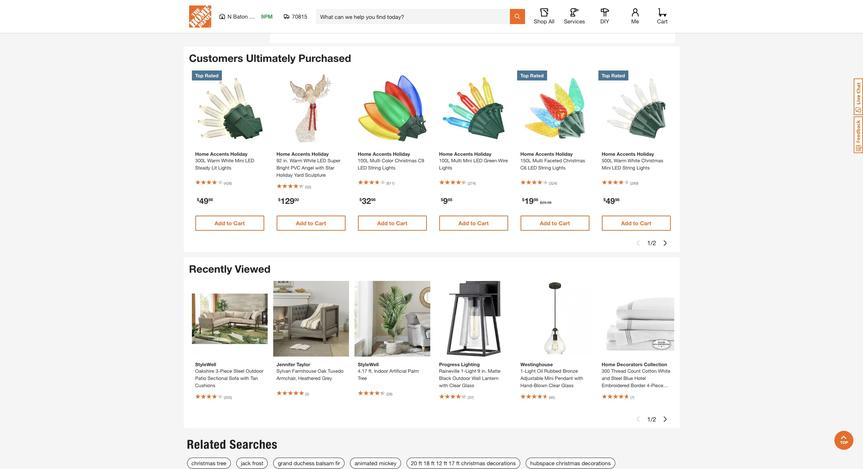 Task type: vqa. For each thing, say whether or not it's contained in the screenshot.
Multi related to 32
yes



Task type: locate. For each thing, give the bounding box(es) containing it.
outdoor
[[246, 369, 264, 375], [453, 376, 470, 382]]

stylewell 4.17 ft. indoor artificial palm tree
[[358, 362, 419, 382]]

with inside home accents holiday 92 in. warm white led super bright pvc angel with star holiday yard sculpture
[[315, 165, 324, 171]]

home for home accents holiday 100l multi color christmas c9 led string lights
[[358, 151, 371, 157]]

1 top rated from the left
[[195, 73, 218, 78]]

holiday for home accents holiday 150l multi faceted christmas c6 led string lights
[[556, 151, 573, 157]]

1 vertical spatial in.
[[482, 369, 487, 375]]

multi right the "150l"
[[532, 158, 543, 164]]

) down home accents holiday 500l warm white christmas mini led string lights at top
[[638, 181, 638, 186]]

lights up $ 9 98
[[439, 165, 452, 171]]

1 49 from the left
[[199, 196, 208, 206]]

2 string from the left
[[538, 165, 551, 171]]

0 vertical spatial in.
[[283, 158, 288, 164]]

( for home accents holiday 500l warm white christmas mini led string lights
[[630, 181, 631, 186]]

1 / from the top
[[651, 240, 653, 247]]

holiday up super
[[312, 151, 329, 157]]

1 horizontal spatial outdoor
[[453, 376, 470, 382]]

1- inside progress lighting raineville 1-light 9 in. matte black outdoor wall lantern with clear glass
[[461, 369, 465, 375]]

20 ft 18 ft 12 ft 17 ft christmas decorations
[[411, 461, 516, 467]]

1 / 2
[[647, 240, 656, 247], [647, 416, 656, 424]]

3 rated from the left
[[611, 73, 625, 78]]

tree
[[217, 461, 226, 467]]

1 horizontal spatial warm
[[290, 158, 302, 164]]

rated for home accents holiday 150l multi faceted christmas c6 led string lights
[[530, 73, 544, 78]]

home inside home accents holiday 300l warm white mini led steady lit lights
[[195, 151, 209, 157]]

0 horizontal spatial stylewell
[[195, 362, 216, 368]]

grey
[[322, 376, 332, 382]]

2 left next slide icon
[[653, 240, 656, 247]]

4 to from the left
[[470, 220, 476, 227]]

2 ft from the left
[[431, 461, 435, 467]]

accents up lit
[[210, 151, 229, 157]]

home inside home accents holiday 500l warm white christmas mini led string lights
[[602, 151, 615, 157]]

add to cart for 6th the add to cart button
[[621, 220, 651, 227]]

lights down the faceted
[[552, 165, 566, 171]]

1 vertical spatial 9
[[478, 369, 480, 375]]

1 / 2 left next slide icon
[[647, 240, 656, 247]]

in. inside home accents holiday 92 in. warm white led super bright pvc angel with star holiday yard sculpture
[[283, 158, 288, 164]]

led inside home accents holiday 92 in. warm white led super bright pvc angel with star holiday yard sculpture
[[317, 158, 326, 164]]

( 7 )
[[630, 396, 634, 400]]

christmas inside home accents holiday 150l multi faceted christmas c6 led string lights
[[563, 158, 585, 164]]

0 vertical spatial piece
[[220, 369, 232, 375]]

1 horizontal spatial piece
[[651, 383, 663, 389]]

stylewell oakshire 3-piece steel outdoor patio sectional sofa with tan cushions
[[195, 362, 264, 389]]

mini inside home accents holiday 100l multi mini led green wire lights
[[463, 158, 472, 164]]

the home depot logo image
[[189, 6, 211, 28]]

5 add from the left
[[540, 220, 550, 227]]

string inside home accents holiday 500l warm white christmas mini led string lights
[[622, 165, 635, 171]]

$ for home accents holiday 100l multi mini led green wire lights
[[441, 197, 443, 203]]

( 50 )
[[305, 185, 311, 189]]

0 horizontal spatial clear
[[449, 383, 461, 389]]

mini inside westinghouse 1-light oil rubbed bronze adjustable mini pendant with hand-blown clear glass
[[545, 376, 554, 382]]

led inside home accents holiday 100l multi color christmas c9 led string lights
[[358, 165, 367, 171]]

1 horizontal spatial string
[[538, 165, 551, 171]]

4 ft from the left
[[456, 461, 460, 467]]

0 vertical spatial 1 / 2
[[647, 240, 656, 247]]

98 for home accents holiday 300l warm white mini led steady lit lights
[[208, 197, 213, 203]]

100l inside home accents holiday 100l multi mini led green wire lights
[[439, 158, 450, 164]]

white up angel
[[304, 158, 316, 164]]

westinghouse
[[520, 362, 553, 368]]

light inside progress lighting raineville 1-light 9 in. matte black outdoor wall lantern with clear glass
[[465, 369, 476, 375]]

accents inside home accents holiday 92 in. warm white led super bright pvc angel with star holiday yard sculpture
[[291, 151, 310, 157]]

( 324 )
[[549, 181, 557, 186]]

holiday up color
[[393, 151, 410, 157]]

light inside westinghouse 1-light oil rubbed bronze adjustable mini pendant with hand-blown clear glass
[[525, 369, 536, 375]]

1 to from the left
[[227, 220, 232, 227]]

1 string from the left
[[368, 165, 381, 171]]

3 warm from the left
[[614, 158, 626, 164]]

4 accents from the left
[[454, 151, 473, 157]]

1 warm from the left
[[207, 158, 220, 164]]

string inside home accents holiday 100l multi color christmas c9 led string lights
[[368, 165, 381, 171]]

2 horizontal spatial multi
[[532, 158, 543, 164]]

lights inside home accents holiday 500l warm white christmas mini led string lights
[[637, 165, 650, 171]]

2 light from the left
[[525, 369, 536, 375]]

baton
[[233, 13, 248, 20]]

2 clear from the left
[[549, 383, 560, 389]]

1 lights from the left
[[218, 165, 231, 171]]

stylewell for oakshire
[[195, 362, 216, 368]]

( for home accents holiday 150l multi faceted christmas c6 led string lights
[[549, 181, 550, 186]]

2 1 from the top
[[647, 416, 651, 424]]

( down home accents holiday 500l warm white christmas mini led string lights at top
[[630, 181, 631, 186]]

1 right this is the first slide image
[[647, 416, 651, 424]]

1 1- from the left
[[461, 369, 465, 375]]

( 28 )
[[386, 392, 392, 397]]

98 inside $ 32 98
[[371, 197, 376, 203]]

rated for home accents holiday 500l warm white christmas mini led string lights
[[611, 73, 625, 78]]

4 lights from the left
[[552, 165, 566, 171]]

2 warm from the left
[[290, 158, 302, 164]]

holiday for home accents holiday 500l warm white christmas mini led string lights
[[637, 151, 654, 157]]

) for stylewell 4.17 ft. indoor artificial palm tree
[[392, 392, 392, 397]]

holiday inside home accents holiday 100l multi color christmas c9 led string lights
[[393, 151, 410, 157]]

3 ft from the left
[[444, 461, 447, 467]]

2 1 / 2 from the top
[[647, 416, 656, 424]]

holiday up ( 426 )
[[230, 151, 248, 157]]

accents inside home accents holiday 100l multi mini led green wire lights
[[454, 151, 473, 157]]

$ 129 00
[[278, 196, 299, 206]]

98 for home accents holiday 100l multi color christmas c9 led string lights
[[371, 197, 376, 203]]

christmas
[[191, 461, 215, 467], [461, 461, 485, 467], [556, 461, 580, 467]]

3 christmas from the left
[[641, 158, 663, 164]]

2 decorations from the left
[[582, 461, 611, 467]]

) down home accents holiday 100l multi mini led green wire lights
[[475, 181, 476, 186]]

2 horizontal spatial warm
[[614, 158, 626, 164]]

wire
[[498, 158, 508, 164]]

0 horizontal spatial christmas
[[191, 461, 215, 467]]

0 horizontal spatial piece
[[220, 369, 232, 375]]

1 ft from the left
[[419, 461, 422, 467]]

string for $
[[538, 165, 551, 171]]

3 top from the left
[[602, 73, 610, 78]]

string up 289
[[622, 165, 635, 171]]

multi left green at top right
[[451, 158, 462, 164]]

20
[[411, 461, 417, 467]]

$ inside $ 9 98
[[441, 197, 443, 203]]

300 thread count cotton white and steel blue hotel embroidered border 4-piece queen sheet set image
[[598, 282, 674, 357]]

1 christmas from the left
[[395, 158, 417, 164]]

queen
[[602, 390, 616, 396]]

( down home accents holiday 300l warm white mini led steady lit lights
[[224, 181, 225, 186]]

2 down 'heathered'
[[306, 392, 308, 397]]

oil
[[537, 369, 543, 375]]

0 horizontal spatial rated
[[205, 73, 218, 78]]

with inside westinghouse 1-light oil rubbed bronze adjustable mini pendant with hand-blown clear glass
[[574, 376, 583, 382]]

2 rated from the left
[[530, 73, 544, 78]]

2 horizontal spatial top
[[602, 73, 610, 78]]

1 light from the left
[[465, 369, 476, 375]]

0 horizontal spatial decorations
[[487, 461, 516, 467]]

string
[[368, 165, 381, 171], [538, 165, 551, 171], [622, 165, 635, 171]]

in. inside progress lighting raineville 1-light 9 in. matte black outdoor wall lantern with clear glass
[[482, 369, 487, 375]]

$ inside $ 129 00
[[278, 197, 281, 203]]

holiday inside home accents holiday 500l warm white christmas mini led string lights
[[637, 151, 654, 157]]

( down the stylewell 4.17 ft. indoor artificial palm tree
[[386, 392, 387, 397]]

70815
[[292, 13, 307, 20]]

wall
[[472, 376, 481, 382]]

1-
[[461, 369, 465, 375], [520, 369, 525, 375]]

1 $ 49 98 from the left
[[197, 196, 213, 206]]

holiday inside home accents holiday 100l multi mini led green wire lights
[[474, 151, 491, 157]]

1 horizontal spatial light
[[525, 369, 536, 375]]

0 horizontal spatial string
[[368, 165, 381, 171]]

cotton
[[642, 369, 657, 375]]

raineville 1-light 9 in. matte black outdoor wall lantern with clear glass image
[[436, 282, 511, 357]]

oakshire
[[195, 369, 214, 375]]

light down lighting
[[465, 369, 476, 375]]

1 horizontal spatial top
[[520, 73, 529, 78]]

0 horizontal spatial multi
[[370, 158, 380, 164]]

0 vertical spatial 9
[[443, 196, 448, 206]]

white inside home accents holiday 300l warm white mini led steady lit lights
[[221, 158, 234, 164]]

ft right '18' on the left bottom
[[431, 461, 435, 467]]

3 top rated from the left
[[602, 73, 625, 78]]

) for home decorators collection 300 thread count cotton white and steel blue hotel embroidered border 4-piece queen sheet set
[[633, 396, 634, 400]]

next slide image
[[662, 417, 668, 423]]

add to cart for sixth the add to cart button from right
[[215, 220, 245, 227]]

with up sculpture
[[315, 165, 324, 171]]

christmas left tree
[[191, 461, 215, 467]]

me
[[631, 18, 639, 24]]

6 accents from the left
[[617, 151, 635, 157]]

( down home accents holiday 100l multi mini led green wire lights
[[468, 181, 469, 186]]

$ 49 98 for led
[[603, 196, 620, 206]]

taylor
[[296, 362, 310, 368]]

( right sheet
[[630, 396, 631, 400]]

home
[[195, 151, 209, 157], [276, 151, 290, 157], [358, 151, 371, 157], [439, 151, 453, 157], [520, 151, 534, 157], [602, 151, 615, 157], [602, 362, 615, 368]]

1 horizontal spatial 9
[[478, 369, 480, 375]]

rated
[[205, 73, 218, 78], [530, 73, 544, 78], [611, 73, 625, 78]]

1 vertical spatial 1 / 2
[[647, 416, 656, 424]]

christmas inside home accents holiday 500l warm white christmas mini led string lights
[[641, 158, 663, 164]]

/ for recently viewed
[[651, 416, 653, 424]]

sylvan farmhouse oak tuxedo armchair, heathered grey image
[[273, 282, 349, 357]]

49 for led
[[606, 196, 615, 206]]

1 horizontal spatial steel
[[611, 376, 622, 382]]

grand
[[278, 461, 292, 467]]

multi inside home accents holiday 100l multi mini led green wire lights
[[451, 158, 462, 164]]

( 274 )
[[468, 181, 476, 186]]

/ left next slide icon
[[651, 240, 653, 247]]

300
[[602, 369, 610, 375]]

piece inside stylewell oakshire 3-piece steel outdoor patio sectional sofa with tan cushions
[[220, 369, 232, 375]]

1 multi from the left
[[370, 158, 380, 164]]

holiday
[[230, 151, 248, 157], [312, 151, 329, 157], [393, 151, 410, 157], [474, 151, 491, 157], [556, 151, 573, 157], [637, 151, 654, 157], [276, 172, 293, 178]]

matte
[[488, 369, 500, 375]]

1 1 / 2 from the top
[[647, 240, 656, 247]]

1 horizontal spatial 100l
[[439, 158, 450, 164]]

100l inside home accents holiday 100l multi color christmas c9 led string lights
[[358, 158, 369, 164]]

4 add from the left
[[458, 220, 469, 227]]

4-
[[647, 383, 651, 389]]

( up $ 19 98 $ 29 . 98
[[549, 181, 550, 186]]

3 christmas from the left
[[556, 461, 580, 467]]

1 vertical spatial steel
[[611, 376, 622, 382]]

string up $ 32 98
[[368, 165, 381, 171]]

1 christmas from the left
[[191, 461, 215, 467]]

3 add to cart from the left
[[377, 220, 407, 227]]

2 christmas from the left
[[563, 158, 585, 164]]

balsam
[[316, 461, 334, 467]]

lights inside home accents holiday 100l multi color christmas c9 led string lights
[[382, 165, 395, 171]]

1 top from the left
[[195, 73, 203, 78]]

) down home accents holiday 100l multi color christmas c9 led string lights
[[394, 181, 395, 186]]

steel up the sofa
[[233, 369, 244, 375]]

0 vertical spatial steel
[[233, 369, 244, 375]]

2 horizontal spatial christmas
[[641, 158, 663, 164]]

services
[[564, 18, 585, 24]]

glass down wall
[[462, 383, 474, 389]]

1 100l from the left
[[358, 158, 369, 164]]

with
[[315, 165, 324, 171], [240, 376, 249, 382], [574, 376, 583, 382], [439, 383, 448, 389]]

with down bronze
[[574, 376, 583, 382]]

6 to from the left
[[633, 220, 638, 227]]

lights right lit
[[218, 165, 231, 171]]

1 vertical spatial /
[[651, 416, 653, 424]]

( down westinghouse 1-light oil rubbed bronze adjustable mini pendant with hand-blown clear glass
[[549, 396, 550, 400]]

( for progress lighting raineville 1-light 9 in. matte black outdoor wall lantern with clear glass
[[468, 396, 469, 400]]

1 horizontal spatial multi
[[451, 158, 462, 164]]

white down the collection
[[658, 369, 670, 375]]

150l
[[520, 158, 531, 164]]

$ 32 98
[[360, 196, 376, 206]]

tan
[[250, 376, 258, 382]]

2 top rated from the left
[[520, 73, 544, 78]]

0 horizontal spatial outdoor
[[246, 369, 264, 375]]

piece up the sofa
[[220, 369, 232, 375]]

0 horizontal spatial 1-
[[461, 369, 465, 375]]

stylewell up oakshire
[[195, 362, 216, 368]]

oakshire 3-piece steel outdoor patio sectional sofa with tan cushions image
[[192, 282, 268, 357]]

)
[[231, 181, 232, 186], [394, 181, 395, 186], [475, 181, 476, 186], [556, 181, 557, 186], [638, 181, 638, 186], [310, 185, 311, 189], [308, 392, 309, 397], [392, 392, 392, 397], [231, 396, 232, 400], [473, 396, 474, 400], [554, 396, 555, 400], [633, 396, 634, 400]]

christmas right 17
[[461, 461, 485, 467]]

animated
[[355, 461, 377, 467]]

2 stylewell from the left
[[358, 362, 379, 368]]

1 glass from the left
[[462, 383, 474, 389]]

18
[[423, 461, 430, 467]]

2 horizontal spatial top rated
[[602, 73, 625, 78]]

6 add to cart from the left
[[621, 220, 651, 227]]

98 inside $ 9 98
[[448, 197, 452, 203]]

(
[[224, 181, 225, 186], [386, 181, 387, 186], [468, 181, 469, 186], [549, 181, 550, 186], [630, 181, 631, 186], [305, 185, 306, 189], [305, 392, 306, 397], [386, 392, 387, 397], [224, 396, 225, 400], [468, 396, 469, 400], [549, 396, 550, 400], [630, 396, 631, 400]]

lights down color
[[382, 165, 395, 171]]

0 horizontal spatial steel
[[233, 369, 244, 375]]

2 100l from the left
[[439, 158, 450, 164]]

border
[[631, 383, 645, 389]]

1 horizontal spatial in.
[[482, 369, 487, 375]]

1 rated from the left
[[205, 73, 218, 78]]

sofa
[[229, 376, 239, 382]]

accents up 289
[[617, 151, 635, 157]]

customers
[[189, 52, 243, 65]]

recently
[[189, 263, 232, 276]]

multi for 9
[[451, 158, 462, 164]]

1 1 from the top
[[647, 240, 651, 247]]

3 multi from the left
[[532, 158, 543, 164]]

ft left '18' on the left bottom
[[419, 461, 422, 467]]

home inside home accents holiday 150l multi faceted christmas c6 led string lights
[[520, 151, 534, 157]]

100l for 9
[[439, 158, 450, 164]]

shop all button
[[533, 8, 555, 25]]

warm inside home accents holiday 500l warm white christmas mini led string lights
[[614, 158, 626, 164]]

) down wall
[[473, 396, 474, 400]]

black
[[439, 376, 451, 382]]

with left tan
[[240, 376, 249, 382]]

outdoor down raineville
[[453, 376, 470, 382]]

0 vertical spatial outdoor
[[246, 369, 264, 375]]

5 accents from the left
[[535, 151, 554, 157]]

warm inside home accents holiday 300l warm white mini led steady lit lights
[[207, 158, 220, 164]]

holiday for home accents holiday 100l multi color christmas c9 led string lights
[[393, 151, 410, 157]]

0 horizontal spatial top
[[195, 73, 203, 78]]

1 / 2 left next slide image
[[647, 416, 656, 424]]

ft
[[419, 461, 422, 467], [431, 461, 435, 467], [444, 461, 447, 467], [456, 461, 460, 467]]

2 to from the left
[[308, 220, 313, 227]]

holiday inside home accents holiday 150l multi faceted christmas c6 led string lights
[[556, 151, 573, 157]]

warm up lit
[[207, 158, 220, 164]]

string down the faceted
[[538, 165, 551, 171]]

1 vertical spatial piece
[[651, 383, 663, 389]]

0 horizontal spatial 49
[[199, 196, 208, 206]]

1 clear from the left
[[449, 383, 461, 389]]

2 accents from the left
[[291, 151, 310, 157]]

accents inside home accents holiday 150l multi faceted christmas c6 led string lights
[[535, 151, 554, 157]]

2 lights from the left
[[382, 165, 395, 171]]

1 right this is the first slide icon
[[647, 240, 651, 247]]

98
[[208, 197, 213, 203], [371, 197, 376, 203], [448, 197, 452, 203], [534, 197, 538, 203], [615, 197, 620, 203], [547, 200, 552, 205]]

stylewell inside stylewell oakshire 3-piece steel outdoor patio sectional sofa with tan cushions
[[195, 362, 216, 368]]

3 string from the left
[[622, 165, 635, 171]]

glass down "pendant"
[[561, 383, 574, 389]]

home inside home decorators collection 300 thread count cotton white and steel blue hotel embroidered border 4-piece queen sheet set
[[602, 362, 615, 368]]

1 vertical spatial outdoor
[[453, 376, 470, 382]]

2 vertical spatial 2
[[653, 416, 656, 424]]

100l left color
[[358, 158, 369, 164]]

2 left next slide image
[[653, 416, 656, 424]]

2 glass from the left
[[561, 383, 574, 389]]

1 horizontal spatial christmas
[[461, 461, 485, 467]]

holiday for home accents holiday 300l warm white mini led steady lit lights
[[230, 151, 248, 157]]

white inside home accents holiday 92 in. warm white led super bright pvc angel with star holiday yard sculpture
[[304, 158, 316, 164]]

string for 49
[[622, 165, 635, 171]]

0 vertical spatial /
[[651, 240, 653, 247]]

2 1- from the left
[[520, 369, 525, 375]]

shop
[[534, 18, 547, 24]]

feedback link image
[[854, 116, 863, 154]]

) down the sofa
[[231, 396, 232, 400]]

stylewell inside the stylewell 4.17 ft. indoor artificial palm tree
[[358, 362, 379, 368]]

piece down cotton
[[651, 383, 663, 389]]

2 49 from the left
[[606, 196, 615, 206]]

christmas right the hubspace at bottom right
[[556, 461, 580, 467]]

0 horizontal spatial glass
[[462, 383, 474, 389]]

in. right 92
[[283, 158, 288, 164]]

home for home accents holiday 500l warm white christmas mini led string lights
[[602, 151, 615, 157]]

1 horizontal spatial 49
[[606, 196, 615, 206]]

0 horizontal spatial top rated
[[195, 73, 218, 78]]

home inside home accents holiday 92 in. warm white led super bright pvc angel with star holiday yard sculpture
[[276, 151, 290, 157]]

1 horizontal spatial decorations
[[582, 461, 611, 467]]

n
[[228, 13, 232, 20]]

19
[[524, 196, 534, 206]]

3 accents from the left
[[373, 151, 392, 157]]

1 horizontal spatial stylewell
[[358, 362, 379, 368]]

/ left next slide image
[[651, 416, 653, 424]]

0 vertical spatial 1
[[647, 240, 651, 247]]

tuxedo
[[328, 369, 344, 375]]

clear down "pendant"
[[549, 383, 560, 389]]

home for home accents holiday 300l warm white mini led steady lit lights
[[195, 151, 209, 157]]

) down home accents holiday 150l multi faceted christmas c6 led string lights
[[556, 181, 557, 186]]

( for westinghouse 1-light oil rubbed bronze adjustable mini pendant with hand-blown clear glass
[[549, 396, 550, 400]]

christmas tree
[[191, 461, 226, 467]]

) down sculpture
[[310, 185, 311, 189]]

white up 289
[[628, 158, 640, 164]]

home accents holiday 100l multi mini led green wire lights
[[439, 151, 508, 171]]

christmas inside 20 ft 18 ft 12 ft 17 ft christmas decorations link
[[461, 461, 485, 467]]

multi inside home accents holiday 100l multi color christmas c9 led string lights
[[370, 158, 380, 164]]

accents up the faceted
[[535, 151, 554, 157]]

5 lights from the left
[[637, 165, 650, 171]]

accents inside home accents holiday 500l warm white christmas mini led string lights
[[617, 151, 635, 157]]

98 for home accents holiday 100l multi mini led green wire lights
[[448, 197, 452, 203]]

( for stylewell oakshire 3-piece steel outdoor patio sectional sofa with tan cushions
[[224, 396, 225, 400]]

1 vertical spatial 2
[[306, 392, 308, 397]]

live chat image
[[854, 79, 863, 115]]

accents up color
[[373, 151, 392, 157]]

multi left color
[[370, 158, 380, 164]]

0 vertical spatial 2
[[653, 240, 656, 247]]

1 horizontal spatial rated
[[530, 73, 544, 78]]

( down sculpture
[[305, 185, 306, 189]]

2 horizontal spatial christmas
[[556, 461, 580, 467]]

1 horizontal spatial 1-
[[520, 369, 525, 375]]

accents inside home accents holiday 100l multi color christmas c9 led string lights
[[373, 151, 392, 157]]

home accents holiday 500l warm white christmas mini led string lights
[[602, 151, 663, 171]]

holiday up 289
[[637, 151, 654, 157]]

300l warm white mini led steady lit lights image
[[192, 71, 268, 146]]

steel up embroidered
[[611, 376, 622, 382]]

2 $ 49 98 from the left
[[603, 196, 620, 206]]

duchess
[[294, 461, 314, 467]]

0 horizontal spatial christmas
[[395, 158, 417, 164]]

2 top from the left
[[520, 73, 529, 78]]

0 horizontal spatial light
[[465, 369, 476, 375]]

500l warm white christmas mini led string lights image
[[598, 71, 674, 146]]

611
[[387, 181, 394, 186]]

2 multi from the left
[[451, 158, 462, 164]]

top rated for home accents holiday 150l multi faceted christmas c6 led string lights
[[520, 73, 544, 78]]

multi inside home accents holiday 150l multi faceted christmas c6 led string lights
[[532, 158, 543, 164]]

1- down lighting
[[461, 369, 465, 375]]

) down the stylewell 4.17 ft. indoor artificial palm tree
[[392, 392, 392, 397]]

led inside home accents holiday 150l multi faceted christmas c6 led string lights
[[528, 165, 537, 171]]

) for home accents holiday 100l multi mini led green wire lights
[[475, 181, 476, 186]]

1 horizontal spatial $ 49 98
[[603, 196, 620, 206]]

2 horizontal spatial string
[[622, 165, 635, 171]]

100l right c9
[[439, 158, 450, 164]]

accents up pvc
[[291, 151, 310, 157]]

steady
[[195, 165, 210, 171]]

with inside progress lighting raineville 1-light 9 in. matte black outdoor wall lantern with clear glass
[[439, 383, 448, 389]]

0 horizontal spatial $ 49 98
[[197, 196, 213, 206]]

1 decorations from the left
[[487, 461, 516, 467]]

stylewell for 4.17
[[358, 362, 379, 368]]

1 vertical spatial 1
[[647, 416, 651, 424]]

) for jennifer taylor sylvan farmhouse oak tuxedo armchair, heathered grey
[[308, 392, 309, 397]]

mini inside home accents holiday 300l warm white mini led steady lit lights
[[235, 158, 244, 164]]

angel
[[302, 165, 314, 171]]

lights up 289
[[637, 165, 650, 171]]

0 horizontal spatial 9
[[443, 196, 448, 206]]

100l for 32
[[358, 158, 369, 164]]

lights inside home accents holiday 300l warm white mini led steady lit lights
[[218, 165, 231, 171]]

with down 'black'
[[439, 383, 448, 389]]

home inside home accents holiday 100l multi mini led green wire lights
[[439, 151, 453, 157]]

count
[[627, 369, 641, 375]]

5 add to cart from the left
[[540, 220, 570, 227]]

) for home accents holiday 500l warm white christmas mini led string lights
[[638, 181, 638, 186]]

9
[[443, 196, 448, 206], [478, 369, 480, 375]]

accents inside home accents holiday 300l warm white mini led steady lit lights
[[210, 151, 229, 157]]

2 horizontal spatial rated
[[611, 73, 625, 78]]

( down progress lighting raineville 1-light 9 in. matte black outdoor wall lantern with clear glass
[[468, 396, 469, 400]]

holiday for home accents holiday 92 in. warm white led super bright pvc angel with star holiday yard sculpture
[[312, 151, 329, 157]]

christmas inside home accents holiday 100l multi color christmas c9 led string lights
[[395, 158, 417, 164]]

5 add to cart button from the left
[[520, 216, 589, 231]]

) for home accents holiday 92 in. warm white led super bright pvc angel with star holiday yard sculpture
[[310, 185, 311, 189]]

1- up adjustable
[[520, 369, 525, 375]]

farmhouse
[[292, 369, 316, 375]]

0 horizontal spatial in.
[[283, 158, 288, 164]]

) down "pendant"
[[554, 396, 555, 400]]

lights inside home accents holiday 150l multi faceted christmas c6 led string lights
[[552, 165, 566, 171]]

) right sheet
[[633, 396, 634, 400]]

decorations
[[487, 461, 516, 467], [582, 461, 611, 467]]

49 for steady
[[199, 196, 208, 206]]

6 add from the left
[[621, 220, 632, 227]]

holiday up the faceted
[[556, 151, 573, 157]]

top rated for home accents holiday 500l warm white christmas mini led string lights
[[602, 73, 625, 78]]

animated mickey
[[355, 461, 396, 467]]

70815 button
[[284, 13, 307, 20]]

accents up the 274
[[454, 151, 473, 157]]

piece inside home decorators collection 300 thread count cotton white and steel blue hotel embroidered border 4-piece queen sheet set
[[651, 383, 663, 389]]

) down 'heathered'
[[308, 392, 309, 397]]

lights for 500l
[[637, 165, 650, 171]]

collection
[[644, 362, 667, 368]]

$ 49 98
[[197, 196, 213, 206], [603, 196, 620, 206]]

1 horizontal spatial clear
[[549, 383, 560, 389]]

1 add to cart from the left
[[215, 220, 245, 227]]

home for home accents holiday 150l multi faceted christmas c6 led string lights
[[520, 151, 534, 157]]

2 christmas from the left
[[461, 461, 485, 467]]

1 horizontal spatial glass
[[561, 383, 574, 389]]

) down home accents holiday 300l warm white mini led steady lit lights
[[231, 181, 232, 186]]

ft right 17
[[456, 461, 460, 467]]

ft.
[[369, 369, 373, 375]]

( for home accents holiday 100l multi color christmas c9 led string lights
[[386, 181, 387, 186]]

0 horizontal spatial warm
[[207, 158, 220, 164]]

outdoor up tan
[[246, 369, 264, 375]]

this is the first slide image
[[635, 241, 641, 246]]

pendant
[[555, 376, 573, 382]]

warm right "500l" in the top of the page
[[614, 158, 626, 164]]

holiday inside home accents holiday 300l warm white mini led steady lit lights
[[230, 151, 248, 157]]

rouge
[[249, 13, 265, 20]]

string inside home accents holiday 150l multi faceted christmas c6 led string lights
[[538, 165, 551, 171]]

( down 'heathered'
[[305, 392, 306, 397]]

1 horizontal spatial top rated
[[520, 73, 544, 78]]

stylewell up ft.
[[358, 362, 379, 368]]

( down 'sectional' on the left
[[224, 396, 225, 400]]

home inside home accents holiday 100l multi color christmas c9 led string lights
[[358, 151, 371, 157]]

1 accents from the left
[[210, 151, 229, 157]]

white up ( 426 )
[[221, 158, 234, 164]]

) for stylewell oakshire 3-piece steel outdoor patio sectional sofa with tan cushions
[[231, 396, 232, 400]]

2 / from the top
[[651, 416, 653, 424]]

warm up pvc
[[290, 158, 302, 164]]

ft right '12'
[[444, 461, 447, 467]]

( down color
[[386, 181, 387, 186]]

2 add to cart from the left
[[296, 220, 326, 227]]

/
[[651, 240, 653, 247], [651, 416, 653, 424]]

rated for home accents holiday 300l warm white mini led steady lit lights
[[205, 73, 218, 78]]

blue
[[623, 376, 633, 382]]

1 stylewell from the left
[[195, 362, 216, 368]]

light up adjustable
[[525, 369, 536, 375]]

1 horizontal spatial christmas
[[563, 158, 585, 164]]

4 add to cart from the left
[[458, 220, 489, 227]]

holiday up green at top right
[[474, 151, 491, 157]]

0 horizontal spatial 100l
[[358, 158, 369, 164]]

100l
[[358, 158, 369, 164], [439, 158, 450, 164]]

3 lights from the left
[[439, 165, 452, 171]]

$ inside $ 32 98
[[360, 197, 362, 203]]

clear down 'black'
[[449, 383, 461, 389]]

in. up lantern
[[482, 369, 487, 375]]



Task type: describe. For each thing, give the bounding box(es) containing it.
raineville
[[439, 369, 460, 375]]

tree
[[358, 376, 367, 382]]

29
[[542, 200, 546, 205]]

warm inside home accents holiday 92 in. warm white led super bright pvc angel with star holiday yard sculpture
[[290, 158, 302, 164]]

sylvan
[[276, 369, 291, 375]]

) for westinghouse 1-light oil rubbed bronze adjustable mini pendant with hand-blown clear glass
[[554, 396, 555, 400]]

3 to from the left
[[389, 220, 395, 227]]

( for home decorators collection 300 thread count cotton white and steel blue hotel embroidered border 4-piece queen sheet set
[[630, 396, 631, 400]]

holiday down the bright
[[276, 172, 293, 178]]

lights for 300l
[[218, 165, 231, 171]]

( for home accents holiday 92 in. warm white led super bright pvc angel with star holiday yard sculpture
[[305, 185, 306, 189]]

$ for home accents holiday 100l multi color christmas c9 led string lights
[[360, 197, 362, 203]]

) for progress lighting raineville 1-light 9 in. matte black outdoor wall lantern with clear glass
[[473, 396, 474, 400]]

What can we help you find today? search field
[[320, 9, 509, 24]]

17
[[449, 461, 455, 467]]

( 611 )
[[386, 181, 395, 186]]

) for home accents holiday 150l multi faceted christmas c6 led string lights
[[556, 181, 557, 186]]

lights inside home accents holiday 100l multi mini led green wire lights
[[439, 165, 452, 171]]

home for home decorators collection 300 thread count cotton white and steel blue hotel embroidered border 4-piece queen sheet set
[[602, 362, 615, 368]]

diy
[[600, 18, 609, 24]]

accents for home accents holiday 100l multi mini led green wire lights
[[454, 151, 473, 157]]

1 add from the left
[[215, 220, 225, 227]]

home decorators collection 300 thread count cotton white and steel blue hotel embroidered border 4-piece queen sheet set
[[602, 362, 670, 396]]

$ for home accents holiday 92 in. warm white led super bright pvc angel with star holiday yard sculpture
[[278, 197, 281, 203]]

outdoor inside progress lighting raineville 1-light 9 in. matte black outdoor wall lantern with clear glass
[[453, 376, 470, 382]]

armchair,
[[276, 376, 297, 382]]

lights for 100l
[[382, 165, 395, 171]]

$ for home accents holiday 300l warm white mini led steady lit lights
[[197, 197, 199, 203]]

outdoor inside stylewell oakshire 3-piece steel outdoor patio sectional sofa with tan cushions
[[246, 369, 264, 375]]

home accents holiday 100l multi color christmas c9 led string lights
[[358, 151, 424, 171]]

add to cart for 3rd the add to cart button from the left
[[377, 220, 407, 227]]

hubspace christmas decorations link
[[526, 459, 615, 470]]

9 inside progress lighting raineville 1-light 9 in. matte black outdoor wall lantern with clear glass
[[478, 369, 480, 375]]

1- inside westinghouse 1-light oil rubbed bronze adjustable mini pendant with hand-blown clear glass
[[520, 369, 525, 375]]

top for home accents holiday 300l warm white mini led steady lit lights
[[195, 73, 203, 78]]

100l multi mini led green wire lights image
[[436, 71, 511, 146]]

with inside stylewell oakshire 3-piece steel outdoor patio sectional sofa with tan cushions
[[240, 376, 249, 382]]

$ 19 98 $ 29 . 98
[[522, 196, 552, 206]]

100l multi color christmas c9 led string lights image
[[354, 71, 430, 146]]

3 add from the left
[[377, 220, 388, 227]]

grand duchess balsam fir
[[278, 461, 340, 467]]

150l multi faceted christmas c6 led string lights image
[[517, 71, 593, 146]]

1 / 2 for customers ultimately purchased
[[647, 240, 656, 247]]

28
[[387, 392, 392, 397]]

3 add to cart button from the left
[[358, 216, 427, 231]]

sectional
[[208, 376, 228, 382]]

426
[[225, 181, 231, 186]]

christmas inside hubspace christmas decorations link
[[556, 461, 580, 467]]

clear inside westinghouse 1-light oil rubbed bronze adjustable mini pendant with hand-blown clear glass
[[549, 383, 560, 389]]

purchased
[[298, 52, 351, 65]]

led inside home accents holiday 100l multi mini led green wire lights
[[473, 158, 482, 164]]

warm for 300l
[[207, 158, 220, 164]]

2 add to cart button from the left
[[276, 216, 345, 231]]

lights for 150l
[[552, 165, 566, 171]]

85
[[550, 396, 554, 400]]

4.17 ft. indoor artificial palm tree image
[[354, 282, 430, 357]]

star
[[326, 165, 334, 171]]

this is the first slide image
[[635, 417, 641, 423]]

top for home accents holiday 150l multi faceted christmas c6 led string lights
[[520, 73, 529, 78]]

/ for customers ultimately purchased
[[651, 240, 653, 247]]

top rated for home accents holiday 300l warm white mini led steady lit lights
[[195, 73, 218, 78]]

1 for customers ultimately purchased
[[647, 240, 651, 247]]

shop all
[[534, 18, 555, 24]]

sheet
[[617, 390, 630, 396]]

accents for home accents holiday 500l warm white christmas mini led string lights
[[617, 151, 635, 157]]

glass inside westinghouse 1-light oil rubbed bronze adjustable mini pendant with hand-blown clear glass
[[561, 383, 574, 389]]

32
[[362, 196, 371, 206]]

accents for home accents holiday 150l multi faceted christmas c6 led string lights
[[535, 151, 554, 157]]

3-
[[216, 369, 220, 375]]

frost
[[252, 461, 263, 467]]

holiday for home accents holiday 100l multi mini led green wire lights
[[474, 151, 491, 157]]

home accents holiday 150l multi faceted christmas c6 led string lights
[[520, 151, 585, 171]]

cart link
[[655, 8, 670, 25]]

1 for recently viewed
[[647, 416, 651, 424]]

( for home accents holiday 100l multi mini led green wire lights
[[468, 181, 469, 186]]

.
[[546, 200, 547, 205]]

mini inside home accents holiday 500l warm white christmas mini led string lights
[[602, 165, 611, 171]]

1 add to cart button from the left
[[195, 216, 264, 231]]

services button
[[563, 8, 586, 25]]

( for home accents holiday 300l warm white mini led steady lit lights
[[224, 181, 225, 186]]

) for home accents holiday 100l multi color christmas c9 led string lights
[[394, 181, 395, 186]]

customers ultimately purchased
[[189, 52, 351, 65]]

4 add to cart button from the left
[[439, 216, 508, 231]]

2 add from the left
[[296, 220, 306, 227]]

hubspace
[[530, 461, 555, 467]]

sculpture
[[305, 172, 326, 178]]

92 in. warm white led super bright pvc angel with star holiday yard sculpture image
[[273, 71, 349, 146]]

lit
[[212, 165, 217, 171]]

recently viewed
[[189, 263, 271, 276]]

00
[[294, 197, 299, 203]]

accents for home accents holiday 100l multi color christmas c9 led string lights
[[373, 151, 392, 157]]

lighting
[[461, 362, 480, 368]]

indoor
[[374, 369, 388, 375]]

92
[[276, 158, 282, 164]]

white inside home accents holiday 500l warm white christmas mini led string lights
[[628, 158, 640, 164]]

super
[[328, 158, 340, 164]]

add to cart for 5th the add to cart button from left
[[540, 220, 570, 227]]

( 85 )
[[549, 396, 555, 400]]

white inside home decorators collection 300 thread count cotton white and steel blue hotel embroidered border 4-piece queen sheet set
[[658, 369, 670, 375]]

searches
[[230, 438, 278, 453]]

home for home accents holiday 100l multi mini led green wire lights
[[439, 151, 453, 157]]

clear inside progress lighting raineville 1-light 9 in. matte black outdoor wall lantern with clear glass
[[449, 383, 461, 389]]

all
[[548, 18, 555, 24]]

50
[[306, 185, 310, 189]]

$ 49 98 for steady
[[197, 196, 213, 206]]

jack
[[241, 461, 251, 467]]

129
[[281, 196, 294, 206]]

cushions
[[195, 383, 215, 389]]

98 for home accents holiday 500l warm white christmas mini led string lights
[[615, 197, 620, 203]]

string for 32
[[368, 165, 381, 171]]

( 205 )
[[224, 396, 232, 400]]

hotel
[[634, 376, 646, 382]]

1 / 2 for recently viewed
[[647, 416, 656, 424]]

mickey
[[379, 461, 396, 467]]

ultimately
[[246, 52, 296, 65]]

embroidered
[[602, 383, 629, 389]]

home accents holiday 300l warm white mini led steady lit lights
[[195, 151, 254, 171]]

rubbed
[[544, 369, 561, 375]]

fir
[[335, 461, 340, 467]]

jennifer taylor sylvan farmhouse oak tuxedo armchair, heathered grey
[[276, 362, 344, 382]]

324
[[550, 181, 556, 186]]

next slide image
[[662, 241, 668, 246]]

artificial
[[389, 369, 407, 375]]

( for stylewell 4.17 ft. indoor artificial palm tree
[[386, 392, 387, 397]]

accents for home accents holiday 300l warm white mini led steady lit lights
[[210, 151, 229, 157]]

oak
[[318, 369, 326, 375]]

$ for home accents holiday 500l warm white christmas mini led string lights
[[603, 197, 606, 203]]

( 289 )
[[630, 181, 638, 186]]

2 for customers ultimately purchased
[[653, 240, 656, 247]]

warm for 500l
[[614, 158, 626, 164]]

related searches
[[187, 438, 278, 453]]

) for home accents holiday 300l warm white mini led steady lit lights
[[231, 181, 232, 186]]

led inside home accents holiday 500l warm white christmas mini led string lights
[[612, 165, 621, 171]]

progress
[[439, 362, 460, 368]]

adjustable
[[520, 376, 543, 382]]

multi for 32
[[370, 158, 380, 164]]

bright
[[276, 165, 289, 171]]

christmas for 49
[[641, 158, 663, 164]]

glass inside progress lighting raineville 1-light 9 in. matte black outdoor wall lantern with clear glass
[[462, 383, 474, 389]]

led inside home accents holiday 300l warm white mini led steady lit lights
[[245, 158, 254, 164]]

christmas for 32
[[395, 158, 417, 164]]

lantern
[[482, 376, 499, 382]]

1-light oil rubbed bronze adjustable mini pendant with hand-blown clear glass image
[[517, 282, 593, 357]]

( 2 )
[[305, 392, 309, 397]]

add to cart for 3rd the add to cart button from the right
[[458, 220, 489, 227]]

9pm
[[261, 13, 273, 20]]

5 to from the left
[[552, 220, 557, 227]]

home accents holiday 92 in. warm white led super bright pvc angel with star holiday yard sculpture
[[276, 151, 340, 178]]

289
[[631, 181, 638, 186]]

cart inside cart link
[[657, 18, 668, 24]]

6 add to cart button from the left
[[602, 216, 671, 231]]

accents for home accents holiday 92 in. warm white led super bright pvc angel with star holiday yard sculpture
[[291, 151, 310, 157]]

progress lighting raineville 1-light 9 in. matte black outdoor wall lantern with clear glass
[[439, 362, 500, 389]]

blown
[[534, 383, 547, 389]]

add to cart for second the add to cart button from left
[[296, 220, 326, 227]]

pvc
[[291, 165, 300, 171]]

color
[[382, 158, 393, 164]]

christmas inside christmas tree link
[[191, 461, 215, 467]]

2 for recently viewed
[[653, 416, 656, 424]]

4.17
[[358, 369, 367, 375]]

7
[[631, 396, 633, 400]]

top for home accents holiday 500l warm white christmas mini led string lights
[[602, 73, 610, 78]]

and
[[602, 376, 610, 382]]

bronze
[[563, 369, 578, 375]]

( for jennifer taylor sylvan farmhouse oak tuxedo armchair, heathered grey
[[305, 392, 306, 397]]

c6
[[520, 165, 527, 171]]

steel inside home decorators collection 300 thread count cotton white and steel blue hotel embroidered border 4-piece queen sheet set
[[611, 376, 622, 382]]

home for home accents holiday 92 in. warm white led super bright pvc angel with star holiday yard sculpture
[[276, 151, 290, 157]]

steel inside stylewell oakshire 3-piece steel outdoor patio sectional sofa with tan cushions
[[233, 369, 244, 375]]

thread
[[611, 369, 626, 375]]



